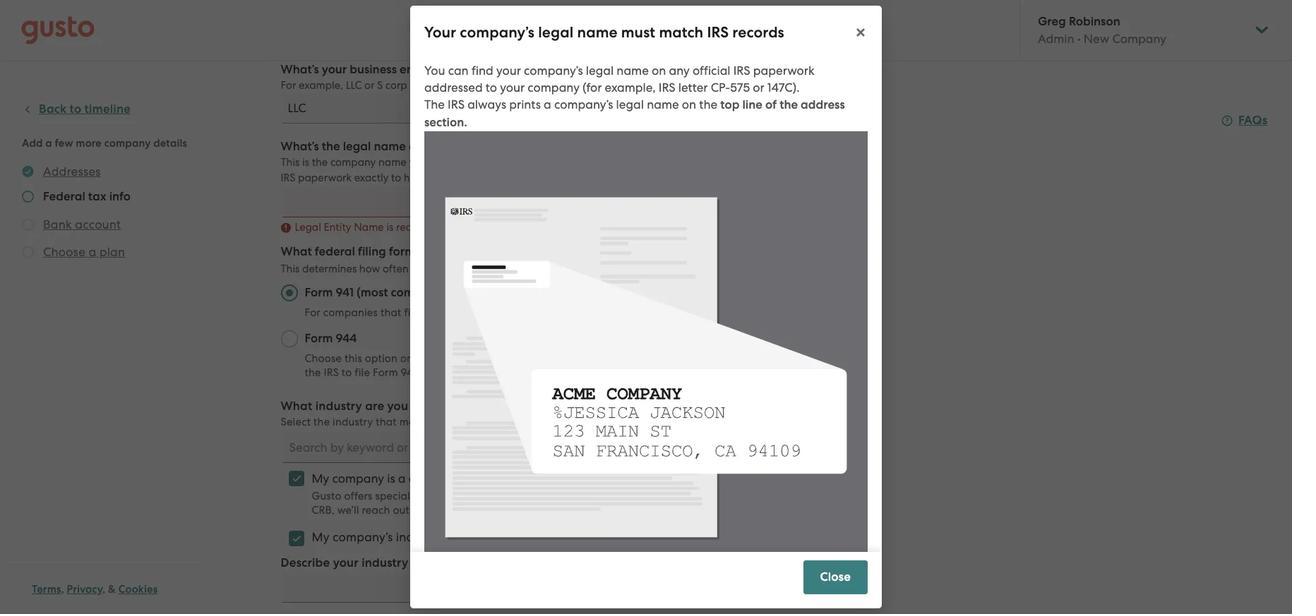 Task type: vqa. For each thing, say whether or not it's contained in the screenshot.
Team Members
no



Task type: describe. For each thing, give the bounding box(es) containing it.
gusto
[[312, 490, 342, 503]]

tax
[[468, 172, 483, 184]]

(most
[[357, 285, 388, 300]]

terms
[[32, 584, 61, 596]]

related inside the gusto offers specialized services to cannabis-related businesses (crbs). if your company is a crb, we'll reach out with next steps.
[[539, 490, 575, 503]]

exactly
[[354, 172, 389, 184]]

your right find
[[497, 64, 521, 78]]

required
[[396, 221, 438, 234]]

company inside you can find your company's legal name on any official irs paperwork addressed to your company (for example, irs letter cp-575 or 147c).
[[528, 81, 580, 95]]

company up "offers"
[[332, 472, 384, 486]]

close button
[[804, 561, 868, 595]]

you up notices.
[[485, 156, 503, 169]]

once
[[688, 367, 712, 379]]

can
[[448, 64, 469, 78]]

or inside the what's your business entity type? for example, llc or s corp
[[365, 79, 375, 92]]

your down did at left top
[[411, 263, 433, 276]]

see an example. button
[[574, 261, 657, 278]]

irs up "575"
[[734, 64, 751, 78]]

registered
[[505, 156, 554, 169]]

gusto offers specialized services to cannabis-related businesses (crbs). if your company is a crb, we'll reach out with next steps.
[[312, 490, 771, 517]]

terms link
[[32, 584, 61, 596]]

your
[[425, 23, 457, 42]]

a inside dialog
[[544, 97, 552, 112]]

notified
[[709, 353, 748, 365]]

what for federal
[[281, 244, 312, 259]]

to inside the gusto offers specialized services to cannabis-related businesses (crbs). if your company is a crb, we'll reach out with next steps.
[[476, 490, 486, 503]]

legal inside what's the legal name of your company? this is the company name you used when you registered with the irs—make sure this matches your irs paperwork exactly to help prevent tax notices.
[[343, 139, 371, 154]]

when
[[456, 156, 482, 169]]

determines
[[302, 263, 357, 276]]

federal inside the form 941 (most common) for companies that file federal taxes each quarter.
[[423, 307, 458, 319]]

form
[[389, 244, 416, 259]]

faqs
[[1239, 113, 1268, 128]]

company inside what federal filing form did the irs assign to your company? this determines how often your company files federal taxes. see an example.
[[436, 263, 481, 276]]

your down "line"
[[739, 156, 761, 169]]

you inside what industry are you in? select the industry that most closely matches your company's primary business activity.
[[388, 399, 408, 414]]

944"
[[506, 353, 529, 365]]

crb,
[[312, 504, 335, 517]]

to inside what federal filing form did the irs assign to your company? this determines how often your company files federal taxes. see an example.
[[519, 244, 531, 259]]

federal up determines
[[315, 244, 355, 259]]

must
[[622, 23, 656, 42]]

0 horizontal spatial file
[[355, 367, 370, 379]]

describe your industry in your own words.
[[281, 556, 519, 571]]

this inside what's the legal name of your company? this is the company name you used when you registered with the irs—make sure this matches your irs paperwork exactly to help prevent tax notices.
[[676, 156, 693, 169]]

what for industry
[[281, 399, 313, 414]]

official
[[693, 64, 731, 78]]

to inside form 944 choose this option only if you see "form 944" on your irs paperwork or you were notified by the irs to file form 944 this year—this is for companies that file federal taxes once a year.
[[342, 367, 352, 379]]

irs down any
[[659, 81, 676, 95]]

common)
[[391, 285, 443, 300]]

legal entity name is required
[[295, 221, 438, 234]]

form for form 944
[[305, 331, 333, 346]]

my company is a cannabis-related business
[[312, 472, 555, 486]]

for inside the form 941 (most common) for companies that file federal taxes each quarter.
[[305, 307, 321, 319]]

2 , from the left
[[103, 584, 106, 596]]

listed
[[470, 531, 501, 545]]

section.
[[425, 115, 468, 130]]

2 horizontal spatial file
[[602, 367, 618, 379]]

irs inside what's the legal name of your company? this is the company name you used when you registered with the irs—make sure this matches your irs paperwork exactly to help prevent tax notices.
[[281, 172, 296, 184]]

matches inside what industry are you in? select the industry that most closely matches your company's primary business activity.
[[463, 416, 505, 429]]

type?
[[435, 62, 467, 77]]

0 horizontal spatial this
[[345, 353, 362, 365]]

the inside what federal filing form did the irs assign to your company? this determines how often your company files federal taxes. see an example.
[[439, 244, 458, 259]]

"form
[[474, 353, 503, 365]]

any
[[669, 64, 690, 78]]

year—this
[[443, 367, 492, 379]]

cookies button
[[119, 581, 158, 598]]

you left were
[[661, 353, 679, 365]]

this inside what's the legal name of your company? this is the company name you used when you registered with the irs—make sure this matches your irs paperwork exactly to help prevent tax notices.
[[281, 156, 300, 169]]

paperwork inside you can find your company's legal name on any official irs paperwork addressed to your company (for example, irs letter cp-575 or 147c).
[[754, 64, 815, 78]]

what industry are you in? select the industry that most closely matches your company's primary business activity.
[[281, 399, 714, 429]]

company's down the reach
[[333, 531, 393, 545]]

or inside form 944 choose this option only if you see "form 944" on your irs paperwork or you were notified by the irs to file form 944 this year—this is for companies that file federal taxes once a year.
[[648, 353, 658, 365]]

company's inside you can find your company's legal name on any official irs paperwork addressed to your company (for example, irs letter cp-575 or 147c).
[[524, 64, 583, 78]]

businesses
[[578, 490, 631, 503]]

federal inside form 944 choose this option only if you see "form 944" on your irs paperwork or you were notified by the irs to file form 944 this year—this is for companies that file federal taxes once a year.
[[620, 367, 656, 379]]

if
[[670, 490, 677, 503]]

s
[[377, 79, 383, 92]]

industry left 'are'
[[316, 399, 362, 414]]

1 vertical spatial 944
[[401, 367, 420, 379]]

company's up find
[[460, 23, 535, 42]]

file inside the form 941 (most common) for companies that file federal taxes each quarter.
[[404, 307, 420, 319]]

575
[[731, 81, 750, 95]]

legal
[[295, 221, 321, 234]]

form for form 941 (most common)
[[305, 285, 333, 300]]

primary
[[589, 416, 628, 429]]

describe
[[281, 556, 330, 571]]

home image
[[21, 16, 95, 44]]

&
[[108, 584, 116, 596]]

taxes.
[[543, 263, 572, 276]]

files
[[484, 263, 503, 276]]

your right describe
[[333, 556, 359, 571]]

your inside the what's your business entity type? for example, llc or s corp
[[322, 62, 347, 77]]

1 horizontal spatial business
[[508, 472, 555, 486]]

if
[[424, 353, 431, 365]]

with inside the gusto offers specialized services to cannabis-related businesses (crbs). if your company is a crb, we'll reach out with next steps.
[[413, 504, 434, 517]]

company's down the (for
[[555, 97, 614, 112]]

you right if
[[434, 353, 452, 365]]

notices.
[[486, 172, 523, 184]]

corp
[[386, 79, 407, 92]]

my for my company is a cannabis-related business
[[312, 472, 329, 486]]

used
[[430, 156, 453, 169]]

cp-
[[711, 81, 731, 95]]

what's your business entity type? for example, llc or s corp
[[281, 62, 467, 92]]

paperwork inside form 944 choose this option only if you see "form 944" on your irs paperwork or you were notified by the irs to file form 944 this year—this is for companies that file federal taxes once a year.
[[590, 353, 645, 365]]

top line of the address section.
[[425, 97, 846, 130]]

terms , privacy , & cookies
[[32, 584, 158, 596]]

the inside form 944 choose this option only if you see "form 944" on your irs paperwork or you were notified by the irs to file form 944 this year—this is for companies that file federal taxes once a year.
[[305, 367, 321, 379]]

choose
[[305, 353, 342, 365]]

you
[[425, 64, 445, 78]]

closely
[[427, 416, 460, 429]]

with inside what's the legal name of your company? this is the company name you used when you registered with the irs—make sure this matches your irs paperwork exactly to help prevent tax notices.
[[557, 156, 578, 169]]

(crbs).
[[633, 490, 667, 503]]

next
[[437, 504, 458, 517]]

activity.
[[676, 416, 714, 429]]

steps.
[[461, 504, 490, 517]]

account menu element
[[1020, 0, 1272, 60]]

help
[[404, 172, 425, 184]]

what's for what's your business entity type?
[[281, 62, 319, 77]]

your up prints
[[500, 81, 525, 95]]

your company's legal name must match irs records
[[425, 23, 785, 42]]

this inside what federal filing form did the irs assign to your company? this determines how often your company files federal taxes. see an example.
[[281, 263, 300, 276]]

are
[[365, 399, 385, 414]]

on inside form 944 choose this option only if you see "form 944" on your irs paperwork or you were notified by the irs to file form 944 this year—this is for companies that file federal taxes once a year.
[[532, 353, 544, 365]]

legal inside you can find your company's legal name on any official irs paperwork addressed to your company (for example, irs letter cp-575 or 147c).
[[586, 64, 614, 78]]

irs right match
[[708, 23, 729, 42]]

for
[[505, 367, 519, 379]]

entity
[[324, 221, 352, 234]]

prints
[[510, 97, 541, 112]]

your inside the gusto offers specialized services to cannabis-related businesses (crbs). if your company is a crb, we'll reach out with next steps.
[[680, 490, 702, 503]]

irs down choose
[[324, 367, 339, 379]]

federal right files
[[506, 263, 540, 276]]

isn't
[[445, 531, 467, 545]]

prevent
[[428, 172, 465, 184]]

privacy link
[[67, 584, 103, 596]]

for inside the what's your business entity type? for example, llc or s corp
[[281, 79, 296, 92]]

0 horizontal spatial cannabis-
[[409, 472, 465, 486]]



Task type: locate. For each thing, give the bounding box(es) containing it.
or inside you can find your company's legal name on any official irs paperwork addressed to your company (for example, irs letter cp-575 or 147c).
[[753, 81, 765, 95]]

1 vertical spatial this
[[281, 263, 300, 276]]

with right registered
[[557, 156, 578, 169]]

line
[[743, 97, 763, 112]]

example, inside the what's your business entity type? for example, llc or s corp
[[299, 79, 343, 92]]

file
[[404, 307, 420, 319], [355, 367, 370, 379], [602, 367, 618, 379]]

form inside the form 941 (most common) for companies that file federal taxes each quarter.
[[305, 285, 333, 300]]

a inside the gusto offers specialized services to cannabis-related businesses (crbs). if your company is a crb, we'll reach out with next steps.
[[764, 490, 771, 503]]

0 vertical spatial form
[[305, 285, 333, 300]]

0 horizontal spatial matches
[[463, 416, 505, 429]]

0 horizontal spatial for
[[281, 79, 296, 92]]

on left any
[[652, 64, 666, 78]]

the
[[700, 97, 718, 112], [780, 97, 798, 112], [322, 139, 340, 154], [312, 156, 328, 169], [581, 156, 597, 169], [439, 244, 458, 259], [305, 367, 321, 379], [314, 416, 330, 429]]

Describe your industry in your own words. field
[[281, 572, 775, 603]]

were
[[682, 353, 706, 365]]

of inside what's the legal name of your company? this is the company name you used when you registered with the irs—make sure this matches your irs paperwork exactly to help prevent tax notices.
[[409, 139, 420, 154]]

that
[[381, 307, 402, 319], [579, 367, 600, 379], [376, 416, 397, 429]]

0 vertical spatial matches
[[695, 156, 737, 169]]

1 horizontal spatial taxes
[[659, 367, 685, 379]]

0 vertical spatial what
[[281, 244, 312, 259]]

example.
[[611, 263, 657, 276]]

with right 'out'
[[413, 504, 434, 517]]

company up exactly
[[331, 156, 376, 169]]

your right the "if"
[[680, 490, 702, 503]]

your inside what industry are you in? select the industry that most closely matches your company's primary business activity.
[[508, 416, 530, 429]]

company's up the irs always prints a company's legal name on the
[[524, 64, 583, 78]]

0 vertical spatial this
[[676, 156, 693, 169]]

my down crb,
[[312, 531, 330, 545]]

your right 944"
[[547, 353, 569, 365]]

2 my from the top
[[312, 531, 330, 545]]

irs right 944"
[[572, 353, 587, 365]]

select
[[281, 416, 311, 429]]

to inside what's the legal name of your company? this is the company name you used when you registered with the irs—make sure this matches your irs paperwork exactly to help prevent tax notices.
[[391, 172, 401, 184]]

filing
[[358, 244, 386, 259]]

company's
[[460, 23, 535, 42], [524, 64, 583, 78], [555, 97, 614, 112], [533, 416, 586, 429], [333, 531, 393, 545]]

see
[[574, 263, 592, 276]]

the inside "top line of the address section."
[[780, 97, 798, 112]]

0 horizontal spatial with
[[413, 504, 434, 517]]

company's inside what industry are you in? select the industry that most closely matches your company's primary business activity.
[[533, 416, 586, 429]]

company? up see
[[561, 244, 620, 259]]

this down if
[[423, 367, 440, 379]]

2 this from the top
[[281, 263, 300, 276]]

what up select
[[281, 399, 313, 414]]

irs inside what federal filing form did the irs assign to your company? this determines how often your company files federal taxes. see an example.
[[461, 244, 478, 259]]

paperwork left exactly
[[298, 172, 352, 184]]

2 vertical spatial paperwork
[[590, 353, 645, 365]]

on down letter
[[682, 97, 697, 112]]

1 vertical spatial my
[[312, 531, 330, 545]]

irs
[[708, 23, 729, 42], [734, 64, 751, 78], [659, 81, 676, 95], [448, 97, 465, 112], [281, 172, 296, 184], [461, 244, 478, 259], [572, 353, 587, 365], [324, 367, 339, 379]]

0 vertical spatial that
[[381, 307, 402, 319]]

in
[[412, 556, 422, 571]]

that down 'are'
[[376, 416, 397, 429]]

matches right 'closely' at left bottom
[[463, 416, 505, 429]]

federal down "common)"
[[423, 307, 458, 319]]

taxes left each
[[461, 307, 488, 319]]

what federal filing form did the irs assign to your company? this determines how often your company files federal taxes. see an example.
[[281, 244, 657, 276]]

is inside form 944 choose this option only if you see "form 944" on your irs paperwork or you were notified by the irs to file form 944 this year—this is for companies that file federal taxes once a year.
[[495, 367, 502, 379]]

2 vertical spatial business
[[508, 472, 555, 486]]

your up llc at left top
[[322, 62, 347, 77]]

of
[[766, 97, 777, 112], [409, 139, 420, 154]]

2 horizontal spatial business
[[631, 416, 673, 429]]

how
[[360, 263, 380, 276]]

1 horizontal spatial on
[[652, 64, 666, 78]]

1 vertical spatial this
[[345, 353, 362, 365]]

this
[[676, 156, 693, 169], [345, 353, 362, 365], [423, 367, 440, 379]]

0 vertical spatial with
[[557, 156, 578, 169]]

1 vertical spatial what's
[[281, 139, 319, 154]]

None checkbox
[[281, 463, 312, 495]]

company right the "if"
[[705, 490, 751, 503]]

My company's industry isn't listed here checkbox
[[281, 524, 312, 555]]

0 horizontal spatial company?
[[451, 139, 510, 154]]

1 vertical spatial of
[[409, 139, 420, 154]]

What's the legal name of your company? text field
[[281, 187, 775, 218]]

1 vertical spatial what
[[281, 399, 313, 414]]

1 vertical spatial on
[[682, 97, 697, 112]]

you up help
[[409, 156, 427, 169]]

what down legal on the left of the page
[[281, 244, 312, 259]]

to up steps.
[[476, 490, 486, 503]]

out
[[393, 504, 410, 517]]

file down "common)"
[[404, 307, 420, 319]]

of right "line"
[[766, 97, 777, 112]]

0 horizontal spatial on
[[532, 353, 544, 365]]

None radio
[[281, 285, 298, 302], [281, 331, 298, 348], [281, 285, 298, 302], [281, 331, 298, 348]]

2 what's from the top
[[281, 139, 319, 154]]

by
[[750, 353, 763, 365]]

2 vertical spatial this
[[423, 367, 440, 379]]

0 vertical spatial cannabis-
[[409, 472, 465, 486]]

that inside what industry are you in? select the industry that most closely matches your company's primary business activity.
[[376, 416, 397, 429]]

companies inside the form 941 (most common) for companies that file federal taxes each quarter.
[[323, 307, 378, 319]]

0 horizontal spatial paperwork
[[298, 172, 352, 184]]

business inside the what's your business entity type? for example, llc or s corp
[[350, 62, 397, 77]]

address
[[801, 97, 846, 112]]

1 vertical spatial for
[[305, 307, 321, 319]]

form
[[305, 285, 333, 300], [305, 331, 333, 346], [373, 367, 398, 379]]

the
[[425, 97, 445, 112]]

my for my company's industry isn't listed here
[[312, 531, 330, 545]]

1 what from the top
[[281, 244, 312, 259]]

1 , from the left
[[61, 584, 64, 596]]

own
[[454, 556, 478, 571]]

form down option
[[373, 367, 398, 379]]

form 944 choose this option only if you see "form 944" on your irs paperwork or you were notified by the irs to file form 944 this year—this is for companies that file federal taxes once a year.
[[305, 331, 763, 379]]

1 horizontal spatial cannabis-
[[489, 490, 539, 503]]

on
[[652, 64, 666, 78], [682, 97, 697, 112], [532, 353, 544, 365]]

1 horizontal spatial 944
[[401, 367, 420, 379]]

legal
[[538, 23, 574, 42], [586, 64, 614, 78], [617, 97, 644, 112], [343, 139, 371, 154]]

2 vertical spatial on
[[532, 353, 544, 365]]

your right in
[[425, 556, 451, 571]]

1 vertical spatial form
[[305, 331, 333, 346]]

the inside what industry are you in? select the industry that most closely matches your company's primary business activity.
[[314, 416, 330, 429]]

or
[[365, 79, 375, 92], [753, 81, 765, 95], [648, 353, 658, 365]]

matches right sure
[[695, 156, 737, 169]]

1 horizontal spatial company?
[[561, 244, 620, 259]]

2 vertical spatial that
[[376, 416, 397, 429]]

1 horizontal spatial matches
[[695, 156, 737, 169]]

cannabis- up steps.
[[489, 490, 539, 503]]

0 vertical spatial taxes
[[461, 307, 488, 319]]

this up legal on the left of the page
[[281, 156, 300, 169]]

on inside you can find your company's legal name on any official irs paperwork addressed to your company (for example, irs letter cp-575 or 147c).
[[652, 64, 666, 78]]

0 vertical spatial for
[[281, 79, 296, 92]]

what's inside the what's your business entity type? for example, llc or s corp
[[281, 62, 319, 77]]

944 down only
[[401, 367, 420, 379]]

in?
[[411, 399, 428, 414]]

0 horizontal spatial example,
[[299, 79, 343, 92]]

company
[[528, 81, 580, 95], [331, 156, 376, 169], [436, 263, 481, 276], [332, 472, 384, 486], [705, 490, 751, 503]]

companies down 944"
[[521, 367, 576, 379]]

services
[[434, 490, 473, 503]]

2 what from the top
[[281, 399, 313, 414]]

form 941 (most common) for companies that file federal taxes each quarter.
[[305, 285, 558, 319]]

1 horizontal spatial this
[[423, 367, 440, 379]]

1 vertical spatial related
[[539, 490, 575, 503]]

0 horizontal spatial taxes
[[461, 307, 488, 319]]

or left were
[[648, 353, 658, 365]]

what's for what's the legal name of your company?
[[281, 139, 319, 154]]

0 horizontal spatial of
[[409, 139, 420, 154]]

for left llc at left top
[[281, 79, 296, 92]]

or up "line"
[[753, 81, 765, 95]]

file up the primary
[[602, 367, 618, 379]]

that down the "(most"
[[381, 307, 402, 319]]

company's left the primary
[[533, 416, 586, 429]]

cannabis- up services at the left bottom
[[409, 472, 465, 486]]

2 horizontal spatial paperwork
[[754, 64, 815, 78]]

a
[[544, 97, 552, 112], [715, 367, 722, 379], [398, 472, 406, 486], [764, 490, 771, 503]]

company left files
[[436, 263, 481, 276]]

paperwork up the primary
[[590, 353, 645, 365]]

0 vertical spatial related
[[465, 472, 505, 486]]

to
[[486, 81, 497, 95], [391, 172, 401, 184], [519, 244, 531, 259], [342, 367, 352, 379], [476, 490, 486, 503]]

0 vertical spatial this
[[281, 156, 300, 169]]

my up gusto on the bottom of page
[[312, 472, 329, 486]]

0 vertical spatial of
[[766, 97, 777, 112]]

year.
[[725, 367, 749, 379]]

this left determines
[[281, 263, 300, 276]]

1 horizontal spatial file
[[404, 307, 420, 319]]

you
[[409, 156, 427, 169], [485, 156, 503, 169], [434, 353, 452, 365], [661, 353, 679, 365], [388, 399, 408, 414]]

what inside what industry are you in? select the industry that most closely matches your company's primary business activity.
[[281, 399, 313, 414]]

specialized
[[375, 490, 431, 503]]

1 vertical spatial companies
[[521, 367, 576, 379]]

944 up choose
[[336, 331, 357, 346]]

1 horizontal spatial for
[[305, 307, 321, 319]]

form down determines
[[305, 285, 333, 300]]

business left activity.
[[631, 416, 673, 429]]

see
[[455, 353, 471, 365]]

1 horizontal spatial of
[[766, 97, 777, 112]]

did
[[418, 244, 437, 259]]

1 this from the top
[[281, 156, 300, 169]]

irs down addressed
[[448, 97, 465, 112]]

of up help
[[409, 139, 420, 154]]

company? up "when"
[[451, 139, 510, 154]]

assign
[[481, 244, 516, 259]]

for
[[281, 79, 296, 92], [305, 307, 321, 319]]

example, up "top line of the address section."
[[605, 81, 656, 95]]

1 vertical spatial business
[[631, 416, 673, 429]]

top
[[721, 97, 740, 112]]

0 vertical spatial on
[[652, 64, 666, 78]]

example, inside you can find your company's legal name on any official irs paperwork addressed to your company (for example, irs letter cp-575 or 147c).
[[605, 81, 656, 95]]

is inside the gusto offers specialized services to cannabis-related businesses (crbs). if your company is a crb, we'll reach out with next steps.
[[754, 490, 761, 503]]

0 horizontal spatial 944
[[336, 331, 357, 346]]

quarter.
[[518, 307, 558, 319]]

, left &
[[103, 584, 106, 596]]

0 horizontal spatial related
[[465, 472, 505, 486]]

1 vertical spatial that
[[579, 367, 600, 379]]

often
[[383, 263, 409, 276]]

0 vertical spatial business
[[350, 62, 397, 77]]

your company's legal name must match irs records dialog
[[410, 6, 882, 609]]

business up the gusto offers specialized services to cannabis-related businesses (crbs). if your company is a crb, we'll reach out with next steps.
[[508, 472, 555, 486]]

my
[[312, 472, 329, 486], [312, 531, 330, 545]]

cannabis- inside the gusto offers specialized services to cannabis-related businesses (crbs). if your company is a crb, we'll reach out with next steps.
[[489, 490, 539, 503]]

taxes inside form 944 choose this option only if you see "form 944" on your irs paperwork or you were notified by the irs to file form 944 this year—this is for companies that file federal taxes once a year.
[[659, 367, 685, 379]]

what's inside what's the legal name of your company? this is the company name you used when you registered with the irs—make sure this matches your irs paperwork exactly to help prevent tax notices.
[[281, 139, 319, 154]]

an
[[595, 263, 608, 276]]

close
[[821, 570, 851, 585]]

2 horizontal spatial this
[[676, 156, 693, 169]]

business up s
[[350, 62, 397, 77]]

privacy
[[67, 584, 103, 596]]

your inside form 944 choose this option only if you see "form 944" on your irs paperwork or you were notified by the irs to file form 944 this year—this is for companies that file federal taxes once a year.
[[547, 353, 569, 365]]

company inside the gusto offers specialized services to cannabis-related businesses (crbs). if your company is a crb, we'll reach out with next steps.
[[705, 490, 751, 503]]

0 vertical spatial paperwork
[[754, 64, 815, 78]]

company? inside what's the legal name of your company? this is the company name you used when you registered with the irs—make sure this matches your irs paperwork exactly to help prevent tax notices.
[[451, 139, 510, 154]]

file down option
[[355, 367, 370, 379]]

industry left in
[[362, 556, 409, 571]]

irs left assign
[[461, 244, 478, 259]]

example, left llc at left top
[[299, 79, 343, 92]]

company inside what's the legal name of your company? this is the company name you used when you registered with the irs—make sure this matches your irs paperwork exactly to help prevent tax notices.
[[331, 156, 376, 169]]

cookies
[[119, 584, 158, 596]]

llc
[[346, 79, 362, 92]]

for down determines
[[305, 307, 321, 319]]

taxes inside the form 941 (most common) for companies that file federal taxes each quarter.
[[461, 307, 488, 319]]

words.
[[481, 556, 519, 571]]

that up the primary
[[579, 367, 600, 379]]

1 what's from the top
[[281, 62, 319, 77]]

1 horizontal spatial example,
[[605, 81, 656, 95]]

1 my from the top
[[312, 472, 329, 486]]

your up used
[[423, 139, 448, 154]]

records
[[733, 23, 785, 42]]

you up most
[[388, 399, 408, 414]]

this left option
[[345, 353, 362, 365]]

industry down 'are'
[[333, 416, 373, 429]]

related left businesses
[[539, 490, 575, 503]]

on right 944"
[[532, 353, 544, 365]]

the irs always prints a company's legal name on the
[[425, 97, 718, 112]]

to inside you can find your company's legal name on any official irs paperwork addressed to your company (for example, irs letter cp-575 or 147c).
[[486, 81, 497, 95]]

1 horizontal spatial with
[[557, 156, 578, 169]]

2 vertical spatial form
[[373, 367, 398, 379]]

0 vertical spatial company?
[[451, 139, 510, 154]]

to down choose
[[342, 367, 352, 379]]

147c).
[[768, 81, 800, 95]]

0 vertical spatial companies
[[323, 307, 378, 319]]

related up steps.
[[465, 472, 505, 486]]

this right sure
[[676, 156, 693, 169]]

a inside form 944 choose this option only if you see "form 944" on your irs paperwork or you were notified by the irs to file form 944 this year—this is for companies that file federal taxes once a year.
[[715, 367, 722, 379]]

1 vertical spatial taxes
[[659, 367, 685, 379]]

business inside what industry are you in? select the industry that most closely matches your company's primary business activity.
[[631, 416, 673, 429]]

addressed
[[425, 81, 483, 95]]

to left help
[[391, 172, 401, 184]]

0 horizontal spatial or
[[365, 79, 375, 92]]

find
[[472, 64, 494, 78]]

with
[[557, 156, 578, 169], [413, 504, 434, 517]]

example,
[[299, 79, 343, 92], [605, 81, 656, 95]]

0 horizontal spatial ,
[[61, 584, 64, 596]]

0 vertical spatial what's
[[281, 62, 319, 77]]

1 vertical spatial cannabis-
[[489, 490, 539, 503]]

matches inside what's the legal name of your company? this is the company name you used when you registered with the irs—make sure this matches your irs paperwork exactly to help prevent tax notices.
[[695, 156, 737, 169]]

name
[[354, 221, 384, 234]]

cannabis-
[[409, 472, 465, 486], [489, 490, 539, 503]]

name inside you can find your company's legal name on any official irs paperwork addressed to your company (for example, irs letter cp-575 or 147c).
[[617, 64, 649, 78]]

your up taxes.
[[534, 244, 559, 259]]

companies
[[323, 307, 378, 319], [521, 367, 576, 379]]

944
[[336, 331, 357, 346], [401, 367, 420, 379]]

industry up in
[[396, 531, 442, 545]]

2 horizontal spatial on
[[682, 97, 697, 112]]

related
[[465, 472, 505, 486], [539, 490, 575, 503]]

this
[[281, 156, 300, 169], [281, 263, 300, 276]]

my company's industry isn't listed here
[[312, 531, 530, 545]]

each
[[490, 307, 515, 319]]

federal up the primary
[[620, 367, 656, 379]]

is inside what's the legal name of your company? this is the company name you used when you registered with the irs—make sure this matches your irs paperwork exactly to help prevent tax notices.
[[302, 156, 309, 169]]

you can find your company's legal name on any official irs paperwork addressed to your company (for example, irs letter cp-575 or 147c).
[[425, 64, 815, 95]]

reach
[[362, 504, 390, 517]]

that inside form 944 choose this option only if you see "form 944" on your irs paperwork or you were notified by the irs to file form 944 this year—this is for companies that file federal taxes once a year.
[[579, 367, 600, 379]]

irs—make
[[599, 156, 650, 169]]

companies inside form 944 choose this option only if you see "form 944" on your irs paperwork or you were notified by the irs to file form 944 this year—this is for companies that file federal taxes once a year.
[[521, 367, 576, 379]]

1 horizontal spatial paperwork
[[590, 353, 645, 365]]

1 vertical spatial paperwork
[[298, 172, 352, 184]]

what's the legal name of your company? this is the company name you used when you registered with the irs—make sure this matches your irs paperwork exactly to help prevent tax notices.
[[281, 139, 761, 184]]

your down for in the bottom of the page
[[508, 416, 530, 429]]

1 horizontal spatial or
[[648, 353, 658, 365]]

irs up legal on the left of the page
[[281, 172, 296, 184]]

1 vertical spatial company?
[[561, 244, 620, 259]]

of inside "top line of the address section."
[[766, 97, 777, 112]]

1 vertical spatial matches
[[463, 416, 505, 429]]

paperwork inside what's the legal name of your company? this is the company name you used when you registered with the irs—make sure this matches your irs paperwork exactly to help prevent tax notices.
[[298, 172, 352, 184]]

company? inside what federal filing form did the irs assign to your company? this determines how often your company files federal taxes. see an example.
[[561, 244, 620, 259]]

sure
[[653, 156, 673, 169]]

1 horizontal spatial related
[[539, 490, 575, 503]]

2 horizontal spatial or
[[753, 81, 765, 95]]

1 horizontal spatial ,
[[103, 584, 106, 596]]

0 horizontal spatial business
[[350, 62, 397, 77]]

or left s
[[365, 79, 375, 92]]

0 vertical spatial my
[[312, 472, 329, 486]]

letter
[[679, 81, 708, 95]]

0 vertical spatial 944
[[336, 331, 357, 346]]

0 horizontal spatial companies
[[323, 307, 378, 319]]

(for
[[583, 81, 602, 95]]

taxes down were
[[659, 367, 685, 379]]

only
[[401, 353, 422, 365]]

company up the irs always prints a company's legal name on the
[[528, 81, 580, 95]]

what inside what federal filing form did the irs assign to your company? this determines how often your company files federal taxes. see an example.
[[281, 244, 312, 259]]

that inside the form 941 (most common) for companies that file federal taxes each quarter.
[[381, 307, 402, 319]]

form up choose
[[305, 331, 333, 346]]

1 horizontal spatial companies
[[521, 367, 576, 379]]

paperwork up 147c).
[[754, 64, 815, 78]]

, left privacy
[[61, 584, 64, 596]]

name
[[578, 23, 618, 42], [617, 64, 649, 78], [647, 97, 679, 112], [374, 139, 406, 154], [379, 156, 407, 169]]

1 vertical spatial with
[[413, 504, 434, 517]]

to up always at the left of page
[[486, 81, 497, 95]]

companies down 941
[[323, 307, 378, 319]]



